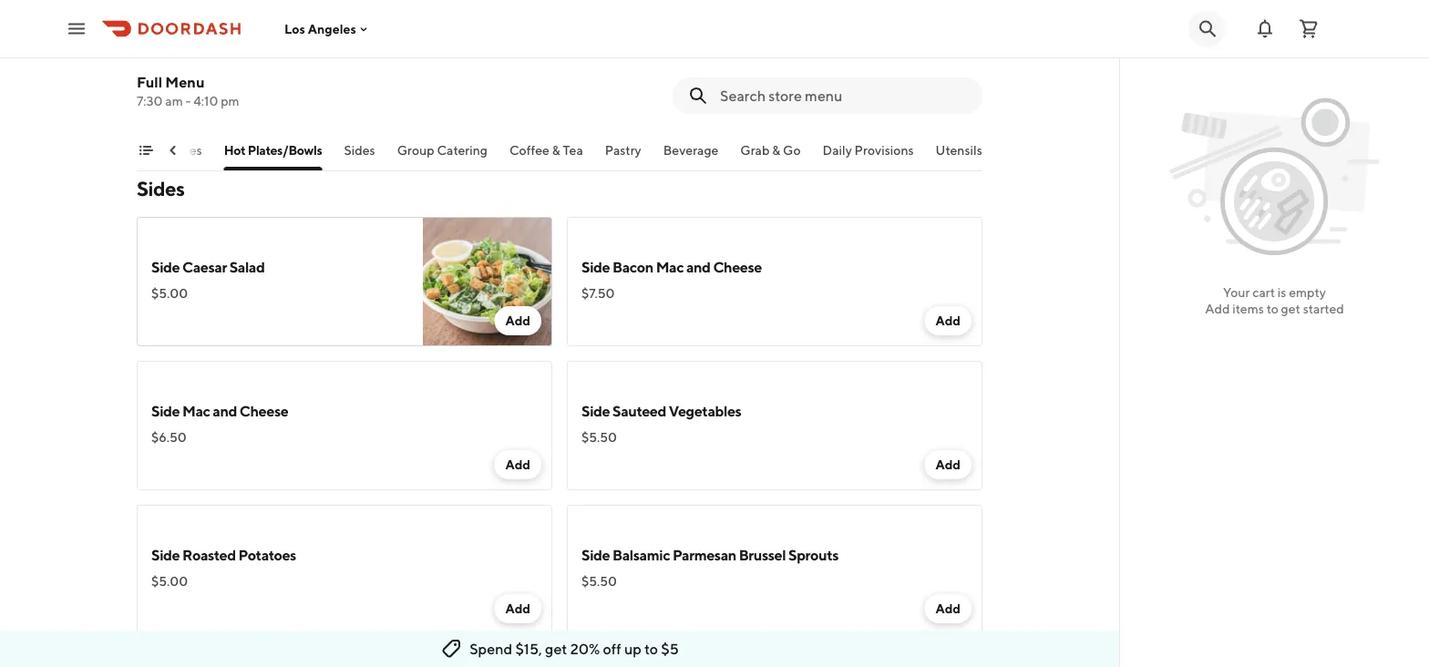 Task type: describe. For each thing, give the bounding box(es) containing it.
sautéed
[[151, 60, 198, 75]]

to for up
[[645, 641, 658, 658]]

sprouts,
[[314, 78, 360, 93]]

$15.95
[[151, 82, 191, 97]]

grab & go button
[[741, 141, 801, 171]]

$5.50 for sauteed
[[582, 430, 617, 445]]

off
[[603, 641, 622, 658]]

potatoes
[[238, 547, 296, 564]]

& for coffee & tea
[[553, 143, 561, 158]]

pastry button
[[606, 141, 642, 171]]

sides
[[591, 60, 621, 75]]

bacon
[[613, 258, 654, 276]]

spend $15, get 20% off up to $5
[[470, 641, 679, 658]]

1 horizontal spatial with
[[379, 41, 404, 57]]

0 horizontal spatial sides
[[137, 177, 184, 201]]

$6.50
[[151, 430, 187, 445]]

sandwiches button
[[133, 141, 203, 171]]

items
[[1233, 301, 1265, 316]]

am
[[165, 93, 183, 109]]

with inside 14 hour smoked bbq brisket, with choice of 2 sides
[[756, 41, 782, 57]]

caesar
[[182, 258, 227, 276]]

bbq brisket plate image
[[853, 0, 983, 124]]

side for side roasted potatoes
[[151, 547, 180, 564]]

served
[[362, 78, 401, 93]]

side balsamic parmesan brussel sprouts
[[582, 547, 839, 564]]

side for side balsamic parmesan brussel sprouts
[[582, 547, 610, 564]]

add inside your cart is empty add items to get started
[[1206, 301, 1231, 316]]

coffee & tea
[[510, 143, 584, 158]]

plates/bowls
[[248, 143, 323, 158]]

0 horizontal spatial with
[[151, 96, 177, 111]]

add button for side sauteed vegetables
[[925, 450, 972, 480]]

0 horizontal spatial get
[[545, 641, 568, 658]]

brussel
[[739, 547, 786, 564]]

go
[[784, 143, 801, 158]]

sliced
[[179, 96, 213, 111]]

add button for side roasted potatoes
[[495, 594, 542, 624]]

add for side roasted potatoes
[[506, 601, 531, 616]]

started
[[1304, 301, 1345, 316]]

hot
[[224, 143, 246, 158]]

open menu image
[[66, 18, 88, 40]]

brussel
[[270, 78, 311, 93]]

sides button
[[345, 141, 376, 171]]

$5.00 for roasted
[[151, 574, 188, 589]]

and inside the 'warm vegetable quinoa bowl garlic roasted tomato quinoa, topped with sautéed zucchini, mushroom, onions, peppers, potato and brussel sprouts, served with sliced avocado & fresh spicy salsa.'
[[245, 78, 267, 93]]

14
[[582, 41, 594, 57]]

menu
[[165, 73, 205, 91]]

scroll menu navigation left image
[[166, 143, 181, 158]]

warm vegetable quinoa bowl image
[[423, 0, 553, 124]]

$7.50
[[582, 286, 615, 301]]

side mac and cheese
[[151, 403, 289, 420]]

0 vertical spatial sides
[[345, 143, 376, 158]]

vegetable
[[193, 18, 260, 35]]

grab
[[741, 143, 770, 158]]

quinoa,
[[285, 41, 332, 57]]

provisions
[[855, 143, 915, 158]]

warm
[[151, 18, 191, 35]]

-
[[186, 93, 191, 109]]

add button for side mac and cheese
[[495, 450, 542, 480]]

bbq
[[679, 41, 707, 57]]

20%
[[570, 641, 600, 658]]

$5.50 for balsamic
[[582, 574, 617, 589]]

get inside your cart is empty add items to get started
[[1282, 301, 1301, 316]]

mushroom,
[[254, 60, 319, 75]]

add for side bacon mac and cheese
[[936, 313, 961, 328]]

peppers,
[[151, 78, 202, 93]]

hour
[[597, 41, 626, 57]]

1 vertical spatial roasted
[[182, 547, 236, 564]]

side caesar salad
[[151, 258, 265, 276]]

side for side sauteed vegetables
[[582, 403, 610, 420]]

sauteed
[[613, 403, 666, 420]]

side sauteed vegetables
[[582, 403, 742, 420]]

side roasted potatoes
[[151, 547, 296, 564]]

bowl
[[313, 18, 345, 35]]

coffee
[[510, 143, 550, 158]]

sprouts
[[789, 547, 839, 564]]

group
[[398, 143, 435, 158]]

add for side sauteed vegetables
[[936, 457, 961, 472]]

4:10
[[194, 93, 218, 109]]

grab & go
[[741, 143, 801, 158]]

salad
[[229, 258, 265, 276]]

side bacon mac and cheese
[[582, 258, 762, 276]]

0 horizontal spatial cheese
[[240, 403, 289, 420]]

0 vertical spatial cheese
[[713, 258, 762, 276]]

$5
[[661, 641, 679, 658]]



Task type: vqa. For each thing, say whether or not it's contained in the screenshot.


Task type: locate. For each thing, give the bounding box(es) containing it.
quinoa
[[262, 18, 310, 35]]

notification bell image
[[1255, 18, 1277, 40]]

1 horizontal spatial cheese
[[713, 258, 762, 276]]

2 horizontal spatial with
[[756, 41, 782, 57]]

balsamic
[[613, 547, 670, 564]]

daily provisions
[[823, 143, 915, 158]]

& inside the 'warm vegetable quinoa bowl garlic roasted tomato quinoa, topped with sautéed zucchini, mushroom, onions, peppers, potato and brussel sprouts, served with sliced avocado & fresh spicy salsa.'
[[267, 96, 275, 111]]

add button for side balsamic parmesan brussel sprouts
[[925, 594, 972, 624]]

0 horizontal spatial to
[[645, 641, 658, 658]]

2 vertical spatial and
[[213, 403, 237, 420]]

onions,
[[322, 60, 363, 75]]

group catering button
[[398, 141, 488, 171]]

your
[[1224, 285, 1250, 300]]

with left choice
[[756, 41, 782, 57]]

group catering
[[398, 143, 488, 158]]

of
[[825, 41, 837, 57]]

catering
[[438, 143, 488, 158]]

1 vertical spatial and
[[687, 258, 711, 276]]

full
[[137, 73, 162, 91]]

to for items
[[1267, 301, 1279, 316]]

up
[[625, 641, 642, 658]]

& left tea
[[553, 143, 561, 158]]

to right up
[[645, 641, 658, 658]]

get down is
[[1282, 301, 1301, 316]]

smoked
[[629, 41, 676, 57]]

$5.50 down balsamic
[[582, 574, 617, 589]]

0 vertical spatial and
[[245, 78, 267, 93]]

vegetables
[[669, 403, 742, 420]]

0 vertical spatial roasted
[[189, 41, 237, 57]]

1 horizontal spatial &
[[553, 143, 561, 158]]

add
[[1206, 301, 1231, 316], [506, 313, 531, 328], [936, 313, 961, 328], [506, 457, 531, 472], [936, 457, 961, 472], [506, 601, 531, 616], [936, 601, 961, 616]]

utensils button
[[937, 141, 983, 171]]

los angeles
[[284, 21, 356, 36]]

beverage button
[[664, 141, 719, 171]]

with
[[379, 41, 404, 57], [756, 41, 782, 57], [151, 96, 177, 111]]

$5.00
[[151, 286, 188, 301], [151, 574, 188, 589]]

2
[[582, 60, 589, 75]]

1 vertical spatial to
[[645, 641, 658, 658]]

hot plates/bowls
[[224, 143, 323, 158]]

brisket,
[[710, 41, 754, 57]]

is
[[1278, 285, 1287, 300]]

empty
[[1289, 285, 1327, 300]]

0 horizontal spatial and
[[213, 403, 237, 420]]

7:30
[[137, 93, 163, 109]]

with right "topped"
[[379, 41, 404, 57]]

0 vertical spatial $5.50
[[582, 430, 617, 445]]

and
[[245, 78, 267, 93], [687, 258, 711, 276], [213, 403, 237, 420]]

&
[[267, 96, 275, 111], [553, 143, 561, 158], [773, 143, 781, 158]]

choice
[[784, 41, 823, 57]]

1 horizontal spatial get
[[1282, 301, 1301, 316]]

pastry
[[606, 143, 642, 158]]

0 vertical spatial to
[[1267, 301, 1279, 316]]

avocado
[[215, 96, 265, 111]]

fresh
[[278, 96, 307, 111]]

side for side mac and cheese
[[151, 403, 180, 420]]

spicy
[[309, 96, 339, 111]]

sides
[[345, 143, 376, 158], [137, 177, 184, 201]]

mac right bacon
[[656, 258, 684, 276]]

1 vertical spatial sides
[[137, 177, 184, 201]]

salsa.
[[341, 96, 372, 111]]

to inside your cart is empty add items to get started
[[1267, 301, 1279, 316]]

1 horizontal spatial to
[[1267, 301, 1279, 316]]

1 vertical spatial $5.50
[[582, 574, 617, 589]]

add button
[[495, 306, 542, 336], [925, 306, 972, 336], [495, 450, 542, 480], [925, 450, 972, 480], [495, 594, 542, 624], [925, 594, 972, 624]]

cheese
[[713, 258, 762, 276], [240, 403, 289, 420]]

Item Search search field
[[720, 86, 968, 106]]

2 horizontal spatial and
[[687, 258, 711, 276]]

$15,
[[516, 641, 542, 658]]

$5.50 down sauteed
[[582, 430, 617, 445]]

1 $5.50 from the top
[[582, 430, 617, 445]]

sides down sandwiches button on the top left of the page
[[137, 177, 184, 201]]

& left fresh at the top
[[267, 96, 275, 111]]

mac up $6.50
[[182, 403, 210, 420]]

side
[[151, 258, 180, 276], [582, 258, 610, 276], [151, 403, 180, 420], [582, 403, 610, 420], [151, 547, 180, 564], [582, 547, 610, 564]]

your cart is empty add items to get started
[[1206, 285, 1345, 316]]

1 vertical spatial mac
[[182, 403, 210, 420]]

angeles
[[308, 21, 356, 36]]

with down peppers,
[[151, 96, 177, 111]]

coffee & tea button
[[510, 141, 584, 171]]

beverage
[[664, 143, 719, 158]]

los
[[284, 21, 305, 36]]

add for side mac and cheese
[[506, 457, 531, 472]]

1 horizontal spatial and
[[245, 78, 267, 93]]

pm
[[221, 93, 239, 109]]

side for side caesar salad
[[151, 258, 180, 276]]

14 hour smoked bbq brisket, with choice of 2 sides
[[582, 41, 837, 75]]

sandwiches
[[133, 143, 203, 158]]

& for grab & go
[[773, 143, 781, 158]]

utensils
[[937, 143, 983, 158]]

parmesan
[[673, 547, 737, 564]]

1 vertical spatial cheese
[[240, 403, 289, 420]]

tea
[[563, 143, 584, 158]]

$5.00 down side roasted potatoes
[[151, 574, 188, 589]]

roasted inside the 'warm vegetable quinoa bowl garlic roasted tomato quinoa, topped with sautéed zucchini, mushroom, onions, peppers, potato and brussel sprouts, served with sliced avocado & fresh spicy salsa.'
[[189, 41, 237, 57]]

0 vertical spatial mac
[[656, 258, 684, 276]]

side for side bacon mac and cheese
[[582, 258, 610, 276]]

roasted up zucchini,
[[189, 41, 237, 57]]

side caesar salad image
[[423, 217, 553, 346]]

daily provisions button
[[823, 141, 915, 171]]

1 horizontal spatial mac
[[656, 258, 684, 276]]

2 $5.50 from the top
[[582, 574, 617, 589]]

$5.00 down 'caesar'
[[151, 286, 188, 301]]

topped
[[334, 41, 377, 57]]

potato
[[204, 78, 243, 93]]

2 $5.00 from the top
[[151, 574, 188, 589]]

0 horizontal spatial mac
[[182, 403, 210, 420]]

roasted left potatoes
[[182, 547, 236, 564]]

garlic
[[151, 41, 186, 57]]

0 items, open order cart image
[[1298, 18, 1320, 40]]

mac
[[656, 258, 684, 276], [182, 403, 210, 420]]

tomato
[[239, 41, 283, 57]]

daily
[[823, 143, 853, 158]]

spend
[[470, 641, 513, 658]]

zucchini,
[[200, 60, 252, 75]]

cart
[[1253, 285, 1276, 300]]

$5.50
[[582, 430, 617, 445], [582, 574, 617, 589]]

los angeles button
[[284, 21, 371, 36]]

show menu categories image
[[139, 143, 153, 158]]

warm vegetable quinoa bowl garlic roasted tomato quinoa, topped with sautéed zucchini, mushroom, onions, peppers, potato and brussel sprouts, served with sliced avocado & fresh spicy salsa.
[[151, 18, 404, 111]]

sides down salsa.
[[345, 143, 376, 158]]

2 horizontal spatial &
[[773, 143, 781, 158]]

0 vertical spatial $5.00
[[151, 286, 188, 301]]

to down cart at the top of page
[[1267, 301, 1279, 316]]

1 vertical spatial get
[[545, 641, 568, 658]]

0 horizontal spatial &
[[267, 96, 275, 111]]

$5.00 for caesar
[[151, 286, 188, 301]]

1 vertical spatial $5.00
[[151, 574, 188, 589]]

& left go
[[773, 143, 781, 158]]

add button for side bacon mac and cheese
[[925, 306, 972, 336]]

get right $15,
[[545, 641, 568, 658]]

1 $5.00 from the top
[[151, 286, 188, 301]]

0 vertical spatial get
[[1282, 301, 1301, 316]]

full menu 7:30 am - 4:10 pm
[[137, 73, 239, 109]]

add for side balsamic parmesan brussel sprouts
[[936, 601, 961, 616]]

1 horizontal spatial sides
[[345, 143, 376, 158]]



